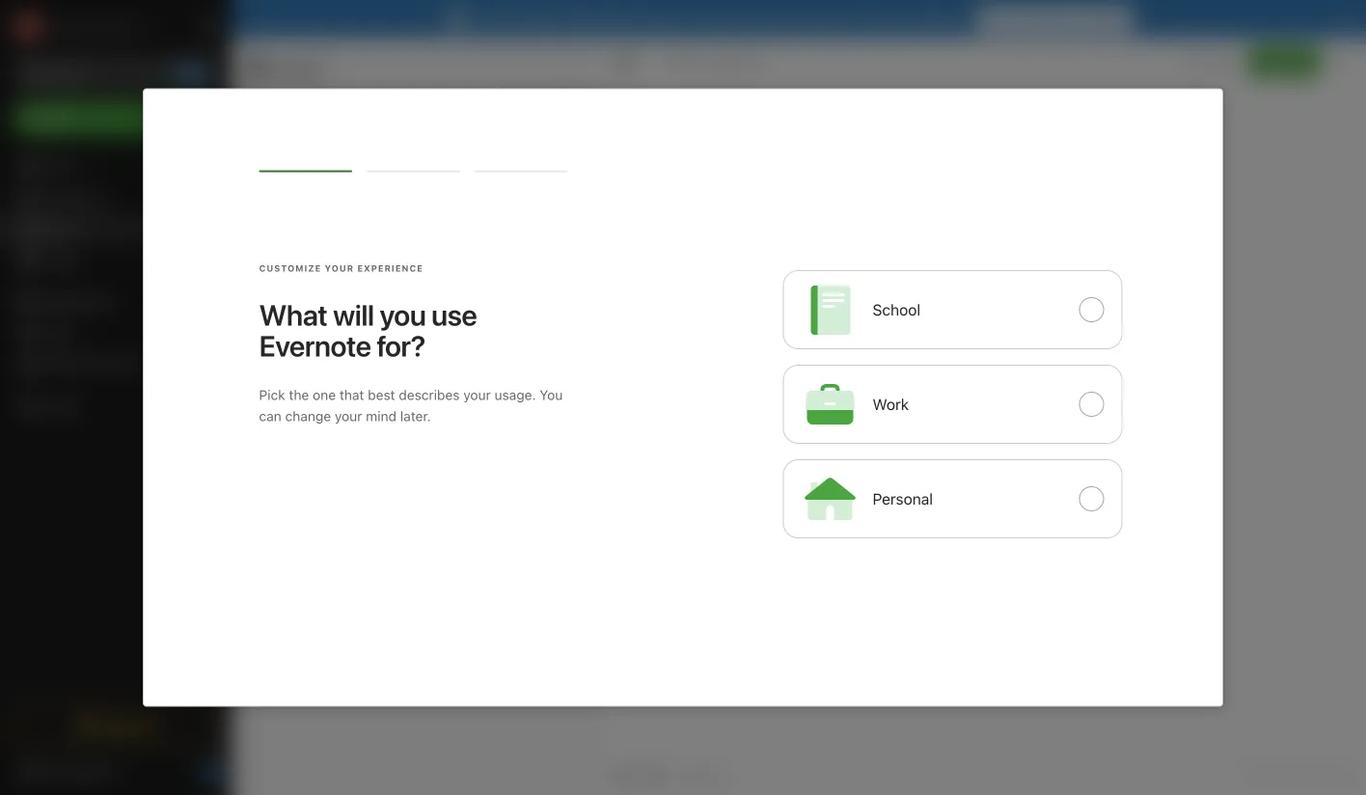 Task type: locate. For each thing, give the bounding box(es) containing it.
share button
[[1250, 46, 1320, 77]]

you right only
[[1213, 54, 1234, 69]]

1 horizontal spatial notes
[[273, 58, 326, 81]]

1 vertical spatial your
[[463, 387, 491, 403]]

devices.
[[813, 11, 865, 27]]

1 horizontal spatial you
[[1213, 54, 1234, 69]]

your right all
[[782, 11, 810, 27]]

home
[[42, 159, 79, 175]]

tree containing home
[[0, 151, 232, 689]]

home link
[[0, 151, 232, 182]]

it
[[1016, 11, 1025, 27]]

notes
[[273, 58, 326, 81], [42, 220, 79, 236]]

personal
[[566, 11, 621, 27], [873, 490, 933, 508]]

2 vertical spatial your
[[335, 408, 362, 424]]

1 vertical spatial notes
[[42, 220, 79, 236]]

pick
[[259, 387, 285, 403]]

0 horizontal spatial evernote
[[259, 329, 371, 363]]

eggs
[[286, 169, 317, 185]]

milk
[[257, 169, 282, 185]]

your left "usage."
[[463, 387, 491, 403]]

for inside button
[[1057, 11, 1076, 27]]

work button
[[783, 365, 1123, 444]]

describes
[[399, 387, 460, 403]]

use
[[431, 298, 477, 332]]

trash link
[[0, 391, 231, 422]]

Note Editor text field
[[599, 131, 1366, 756]]

saved
[[1317, 769, 1351, 783]]

1 horizontal spatial for
[[1057, 11, 1076, 27]]

1 vertical spatial personal
[[873, 490, 933, 508]]

0 horizontal spatial you
[[380, 298, 426, 332]]

days
[[1091, 11, 1121, 27]]

0 horizontal spatial for
[[625, 11, 643, 27]]

can
[[259, 408, 282, 424]]

your
[[782, 11, 810, 27], [463, 387, 491, 403], [335, 408, 362, 424]]

sync
[[685, 11, 716, 27]]

notes inside note list element
[[273, 58, 326, 81]]

mind
[[366, 408, 397, 424]]

shared with me link
[[0, 348, 231, 379]]

expand notebooks image
[[5, 294, 20, 310]]

evernote up one
[[259, 329, 371, 363]]

what will you use evernote for?
[[259, 298, 477, 363]]

1 for from the left
[[625, 11, 643, 27]]

personal up expand note icon
[[566, 11, 621, 27]]

2 horizontal spatial your
[[782, 11, 810, 27]]

pick the one that best describes your usage. you can change your mind later.
[[259, 387, 563, 424]]

0 horizontal spatial your
[[335, 408, 362, 424]]

0 vertical spatial notes
[[273, 58, 326, 81]]

all
[[765, 11, 778, 27]]

for left free:
[[625, 11, 643, 27]]

0 vertical spatial you
[[1213, 54, 1234, 69]]

0 horizontal spatial personal
[[566, 11, 621, 27]]

1 vertical spatial evernote
[[259, 329, 371, 363]]

get it free for 7 days button
[[978, 7, 1133, 32]]

1 horizontal spatial evernote
[[505, 11, 562, 27]]

share
[[1266, 54, 1304, 69]]

you
[[1213, 54, 1234, 69], [380, 298, 426, 332]]

first notebook button
[[658, 48, 775, 75]]

personal down 'work'
[[873, 490, 933, 508]]

1 vertical spatial you
[[380, 298, 426, 332]]

evernote right try
[[505, 11, 562, 27]]

your
[[325, 264, 354, 274]]

me
[[120, 356, 139, 372]]

work
[[873, 395, 909, 413]]

change
[[285, 408, 331, 424]]

all
[[1246, 769, 1260, 783]]

you down "experience"
[[380, 298, 426, 332]]

personal button
[[783, 459, 1123, 538]]

shared with me
[[42, 356, 139, 372]]

add a reminder image
[[611, 764, 634, 787]]

evernote
[[505, 11, 562, 27], [259, 329, 371, 363]]

get it free for 7 days
[[989, 11, 1121, 27]]

usage.
[[495, 387, 536, 403]]

tree
[[0, 151, 232, 689]]

0 vertical spatial evernote
[[505, 11, 562, 27]]

upgrade
[[100, 718, 157, 734]]

sugar
[[320, 169, 357, 185]]

None search field
[[25, 56, 207, 91]]

2 for from the left
[[1057, 11, 1076, 27]]

0 horizontal spatial notes
[[42, 220, 79, 236]]

for
[[625, 11, 643, 27], [1057, 11, 1076, 27]]

1 horizontal spatial your
[[463, 387, 491, 403]]

school
[[873, 300, 921, 319]]

note window element
[[599, 39, 1366, 795]]

your down that at left
[[335, 408, 362, 424]]

note list element
[[232, 39, 599, 795]]

add tag image
[[644, 764, 667, 787]]

only you
[[1183, 54, 1234, 69]]

for for 7
[[1057, 11, 1076, 27]]

for left 7
[[1057, 11, 1076, 27]]

you inside what will you use evernote for?
[[380, 298, 426, 332]]

1 horizontal spatial personal
[[873, 490, 933, 508]]

notes link
[[0, 213, 231, 244]]

tags button
[[0, 317, 231, 348]]

the
[[289, 387, 309, 403]]



Task type: describe. For each thing, give the bounding box(es) containing it.
shortcuts
[[43, 190, 104, 206]]

first
[[682, 54, 708, 69]]

new button
[[12, 101, 220, 136]]

milk eggs sugar cheese button
[[232, 131, 598, 247]]

milk eggs sugar cheese
[[257, 169, 408, 185]]

you
[[540, 387, 563, 403]]

expand note image
[[613, 50, 636, 73]]

will
[[333, 298, 374, 332]]

later.
[[400, 408, 431, 424]]

what
[[259, 298, 327, 332]]

trash
[[42, 398, 77, 414]]

get
[[989, 11, 1012, 27]]

best
[[368, 387, 395, 403]]

personal inside button
[[873, 490, 933, 508]]

with
[[90, 356, 116, 372]]

for?
[[377, 329, 425, 363]]

Search text field
[[25, 56, 207, 91]]

settings image
[[197, 15, 220, 39]]

cancel
[[869, 11, 911, 27]]

experience
[[357, 264, 423, 274]]

new
[[42, 110, 70, 126]]

shared
[[42, 356, 87, 372]]

notebooks link
[[0, 287, 231, 317]]

that
[[340, 387, 364, 403]]

try
[[482, 11, 502, 27]]

tags
[[43, 325, 73, 341]]

tasks
[[42, 252, 78, 268]]

anytime.
[[915, 11, 968, 27]]

0 vertical spatial your
[[782, 11, 810, 27]]

first notebook
[[682, 54, 768, 69]]

changes
[[1264, 769, 1313, 783]]

you inside note window 'element'
[[1213, 54, 1234, 69]]

7
[[1079, 11, 1087, 27]]

0 vertical spatial personal
[[566, 11, 621, 27]]

try evernote personal for free: sync across all your devices. cancel anytime.
[[482, 11, 968, 27]]

evernote inside what will you use evernote for?
[[259, 329, 371, 363]]

all changes saved
[[1246, 769, 1351, 783]]

school button
[[783, 270, 1123, 349]]

cheese
[[361, 169, 408, 185]]

for for free:
[[625, 11, 643, 27]]

tasks button
[[0, 244, 231, 275]]

customize
[[259, 264, 322, 274]]

shortcuts button
[[0, 182, 231, 213]]

one
[[313, 387, 336, 403]]

notebook
[[711, 54, 768, 69]]

across
[[720, 11, 761, 27]]

upgrade button
[[12, 706, 220, 745]]

notebooks
[[43, 294, 111, 310]]

free
[[1028, 11, 1054, 27]]

customize your experience
[[259, 264, 423, 274]]

free:
[[646, 11, 679, 27]]

only
[[1183, 54, 1210, 69]]



Task type: vqa. For each thing, say whether or not it's contained in the screenshot.
topmost "you"
yes



